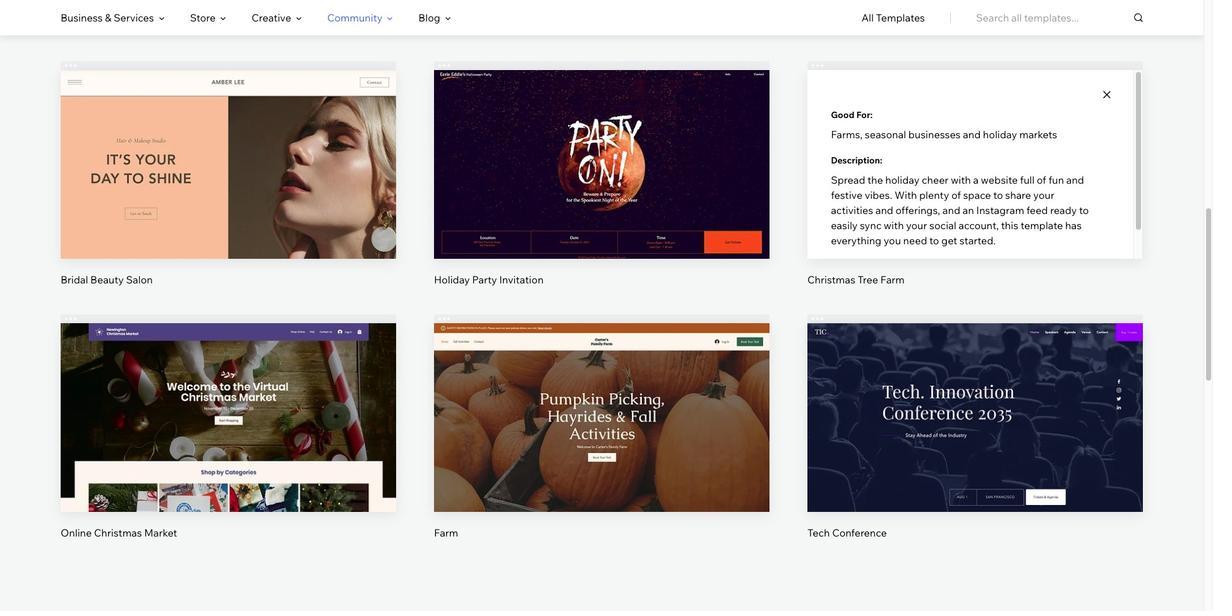 Task type: locate. For each thing, give the bounding box(es) containing it.
farm
[[880, 274, 905, 286], [434, 527, 458, 539]]

salon
[[126, 274, 153, 286]]

started.
[[959, 234, 996, 247]]

description:
[[831, 154, 882, 166]]

good
[[831, 109, 854, 120]]

edit for online christmas market
[[219, 393, 238, 405]]

account,
[[959, 219, 999, 232]]

to left get
[[929, 234, 939, 247]]

view for holiday party invitation
[[590, 182, 613, 195]]

christmas right online
[[94, 527, 142, 539]]

1 horizontal spatial farm
[[880, 274, 905, 286]]

holiday inside spread the holiday cheer with a website full of fun and festive vibes. with plenty of space to share your activities and offerings, and an instagram feed ready to easily sync with your social account, this template has everything you need to get started.
[[885, 173, 919, 186]]

view button for online christmas market
[[198, 427, 258, 457]]

to down website
[[993, 189, 1003, 201]]

1 horizontal spatial party
[[472, 274, 497, 286]]

1 vertical spatial of
[[951, 189, 961, 201]]

view button for tech conference
[[945, 427, 1005, 457]]

edit for holiday party invitation
[[592, 139, 611, 152]]

view button inside online christmas market group
[[198, 427, 258, 457]]

edit inside tech conference group
[[966, 393, 985, 405]]

christmas
[[61, 20, 109, 33], [434, 20, 482, 33], [807, 274, 855, 286], [94, 527, 142, 539]]

view button for farm
[[572, 427, 632, 457]]

view inside 'farm' group
[[590, 436, 613, 448]]

0 horizontal spatial to
[[929, 234, 939, 247]]

1 horizontal spatial of
[[1037, 173, 1046, 186]]

info button
[[820, 234, 834, 246]]

0 horizontal spatial holiday party invitation
[[434, 274, 544, 286]]

with
[[951, 173, 971, 186], [884, 219, 904, 232]]

edit inside 'farm' group
[[592, 393, 611, 405]]

and
[[963, 128, 981, 141], [1066, 173, 1084, 186], [875, 204, 893, 216], [942, 204, 960, 216]]

your
[[1033, 189, 1054, 201], [906, 219, 927, 232]]

holiday
[[983, 128, 1017, 141], [885, 173, 919, 186]]

edit inside holiday party invitation 'group'
[[592, 139, 611, 152]]

view button for holiday party invitation
[[572, 174, 632, 204]]

1 vertical spatial holiday party invitation
[[434, 274, 544, 286]]

view inside holiday party invitation 'group'
[[590, 182, 613, 195]]

christmas left tree
[[807, 274, 855, 286]]

edit for bridal beauty salon
[[219, 139, 238, 152]]

0 horizontal spatial your
[[906, 219, 927, 232]]

holiday
[[807, 20, 843, 33], [434, 274, 470, 286]]

holiday party invitation
[[807, 20, 917, 33], [434, 274, 544, 286]]

view for online christmas market
[[217, 436, 240, 448]]

party
[[111, 20, 136, 33], [845, 20, 870, 33], [472, 274, 497, 286]]

0 vertical spatial holiday party invitation
[[807, 20, 917, 33]]

invitation
[[138, 20, 182, 33], [873, 20, 917, 33], [499, 274, 544, 286]]

None search field
[[976, 0, 1143, 35]]

edit for tech conference
[[966, 393, 985, 405]]

1 horizontal spatial your
[[1033, 189, 1054, 201]]

0 horizontal spatial holiday
[[885, 173, 919, 186]]

of
[[1037, 173, 1046, 186], [951, 189, 961, 201]]

0 vertical spatial with
[[951, 173, 971, 186]]

view button inside holiday party invitation 'group'
[[572, 174, 632, 204]]

1 vertical spatial farm
[[434, 527, 458, 539]]

view
[[217, 182, 240, 195], [590, 182, 613, 195], [963, 182, 987, 195], [217, 436, 240, 448], [590, 436, 613, 448], [963, 436, 987, 448]]

0 vertical spatial farm
[[880, 274, 905, 286]]

landing
[[517, 20, 556, 33]]

1 horizontal spatial holiday
[[983, 128, 1017, 141]]

edit button for bridal beauty salon
[[198, 131, 258, 161]]

services
[[114, 11, 154, 24]]

edit for farm
[[592, 393, 611, 405]]

online christmas market
[[61, 527, 177, 539]]

0 vertical spatial to
[[993, 189, 1003, 201]]

spread the holiday cheer with a website full of fun and festive vibes. with plenty of space to share your activities and offerings, and an instagram feed ready to easily sync with your social account, this template has everything you need to get started.
[[831, 173, 1089, 247]]

edit button inside 'farm' group
[[572, 384, 632, 414]]

edit button
[[198, 131, 258, 161], [572, 131, 632, 161], [945, 131, 1005, 161], [198, 384, 258, 414], [572, 384, 632, 414], [945, 384, 1005, 414]]

categories. use the left and right arrow keys to navigate the menu element
[[0, 0, 1204, 35]]

view inside "christmas tree farm" group
[[963, 182, 987, 195]]

edit inside online christmas market group
[[219, 393, 238, 405]]

your down offerings,
[[906, 219, 927, 232]]

to up has
[[1079, 204, 1089, 216]]

edit button inside holiday party invitation 'group'
[[572, 131, 632, 161]]

1 vertical spatial holiday
[[434, 274, 470, 286]]

view inside tech conference group
[[963, 436, 987, 448]]

with up you
[[884, 219, 904, 232]]

businesses
[[908, 128, 961, 141]]

edit button inside "bridal beauty salon" 'group'
[[198, 131, 258, 161]]

0 horizontal spatial of
[[951, 189, 961, 201]]

edit inside "bridal beauty salon" 'group'
[[219, 139, 238, 152]]

holiday inside 'group'
[[434, 274, 470, 286]]

view button inside tech conference group
[[945, 427, 1005, 457]]

edit button for holiday party invitation
[[572, 131, 632, 161]]

1 vertical spatial with
[[884, 219, 904, 232]]

full
[[1020, 173, 1035, 186]]

christmas left album
[[434, 20, 482, 33]]

view inside "bridal beauty salon" 'group'
[[217, 182, 240, 195]]

a
[[973, 173, 979, 186]]

templates
[[876, 11, 925, 24]]

christmas left services
[[61, 20, 109, 33]]

template
[[1021, 219, 1063, 232]]

1 vertical spatial holiday
[[885, 173, 919, 186]]

activities
[[831, 204, 873, 216]]

1 horizontal spatial holiday party invitation
[[807, 20, 917, 33]]

&
[[105, 11, 111, 24]]

holiday left markets
[[983, 128, 1017, 141]]

tech conference
[[807, 527, 887, 539]]

view button inside "bridal beauty salon" 'group'
[[198, 174, 258, 204]]

view button inside "christmas tree farm" group
[[945, 174, 1005, 204]]

of left the space
[[951, 189, 961, 201]]

farms, seasonal businesses and holiday markets
[[831, 128, 1057, 141]]

page
[[558, 20, 582, 33]]

edit button inside online christmas market group
[[198, 384, 258, 414]]

0 vertical spatial of
[[1037, 173, 1046, 186]]

all
[[862, 11, 874, 24]]

social
[[929, 219, 956, 232]]

christmas party invitation
[[61, 20, 182, 33]]

0 vertical spatial your
[[1033, 189, 1054, 201]]

cheer
[[922, 173, 949, 186]]

view inside online christmas market group
[[217, 436, 240, 448]]

edit
[[219, 139, 238, 152], [592, 139, 611, 152], [966, 139, 985, 152], [219, 393, 238, 405], [592, 393, 611, 405], [966, 393, 985, 405]]

bridal beauty salon group
[[61, 62, 396, 287]]

view button inside 'farm' group
[[572, 427, 632, 457]]

christmas for christmas party invitation
[[61, 20, 109, 33]]

1 horizontal spatial invitation
[[499, 274, 544, 286]]

to
[[993, 189, 1003, 201], [1079, 204, 1089, 216], [929, 234, 939, 247]]

0 vertical spatial holiday
[[983, 128, 1017, 141]]

your up feed
[[1033, 189, 1054, 201]]

space
[[963, 189, 991, 201]]

holiday up with
[[885, 173, 919, 186]]

business & services
[[61, 11, 154, 24]]

everything
[[831, 234, 881, 247]]

0 horizontal spatial holiday
[[434, 274, 470, 286]]

2 horizontal spatial to
[[1079, 204, 1089, 216]]

with left a
[[951, 173, 971, 186]]

0 horizontal spatial farm
[[434, 527, 458, 539]]

1 horizontal spatial with
[[951, 173, 971, 186]]

events website templates - farm image
[[434, 324, 770, 512]]

all templates
[[862, 11, 925, 24]]

edit inside "christmas tree farm" group
[[966, 139, 985, 152]]

of right the full
[[1037, 173, 1046, 186]]

0 vertical spatial holiday
[[807, 20, 843, 33]]

edit button inside tech conference group
[[945, 384, 1005, 414]]

events website templates - bridal beauty salon image
[[61, 70, 396, 259]]

view button
[[198, 174, 258, 204], [572, 174, 632, 204], [945, 174, 1005, 204], [198, 427, 258, 457], [572, 427, 632, 457], [945, 427, 1005, 457]]



Task type: vqa. For each thing, say whether or not it's contained in the screenshot.
'All'
yes



Task type: describe. For each thing, give the bounding box(es) containing it.
christmas album landing page
[[434, 20, 582, 33]]

events website templates - online christmas market image
[[61, 324, 396, 512]]

categories by subject element
[[61, 1, 451, 35]]

0 horizontal spatial with
[[884, 219, 904, 232]]

holiday party invitation inside holiday party invitation 'group'
[[434, 274, 544, 286]]

and right businesses
[[963, 128, 981, 141]]

2 vertical spatial to
[[929, 234, 939, 247]]

all templates link
[[862, 1, 925, 35]]

online christmas market group
[[61, 315, 396, 540]]

edit button for farm
[[572, 384, 632, 414]]

plenty
[[919, 189, 949, 201]]

offerings,
[[896, 204, 940, 216]]

markets
[[1019, 128, 1057, 141]]

and right fun
[[1066, 173, 1084, 186]]

view button for bridal beauty salon
[[198, 174, 258, 204]]

and down the vibes.
[[875, 204, 893, 216]]

farms,
[[831, 128, 863, 141]]

blog
[[418, 11, 440, 24]]

tech conference group
[[807, 315, 1143, 540]]

store
[[190, 11, 216, 24]]

view for tech conference
[[963, 436, 987, 448]]

seasonal
[[865, 128, 906, 141]]

hide info image
[[1103, 91, 1111, 99]]

share
[[1005, 189, 1031, 201]]

with
[[895, 189, 917, 201]]

feed
[[1026, 204, 1048, 216]]

christmas for christmas tree farm
[[807, 274, 855, 286]]

website
[[981, 173, 1018, 186]]

vibes.
[[865, 189, 892, 201]]

1 horizontal spatial to
[[993, 189, 1003, 201]]

sync
[[860, 219, 881, 232]]

album
[[484, 20, 515, 33]]

Search search field
[[976, 0, 1143, 35]]

invitation inside 'group'
[[499, 274, 544, 286]]

2 horizontal spatial party
[[845, 20, 870, 33]]

info
[[820, 235, 834, 245]]

tree
[[858, 274, 878, 286]]

bridal beauty salon
[[61, 274, 153, 286]]

community
[[327, 11, 382, 24]]

events website templates - holiday party invitation image
[[434, 70, 770, 259]]

has
[[1065, 219, 1082, 232]]

market
[[144, 527, 177, 539]]

party inside 'group'
[[472, 274, 497, 286]]

good for:
[[831, 109, 873, 120]]

edit button for online christmas market
[[198, 384, 258, 414]]

1 vertical spatial to
[[1079, 204, 1089, 216]]

edit button for tech conference
[[945, 384, 1005, 414]]

and left an
[[942, 204, 960, 216]]

this
[[1001, 219, 1018, 232]]

tech
[[807, 527, 830, 539]]

0 horizontal spatial party
[[111, 20, 136, 33]]

easily
[[831, 219, 858, 232]]

fun
[[1049, 173, 1064, 186]]

bridal
[[61, 274, 88, 286]]

events website templates - christmas tree farm image
[[807, 70, 1143, 259]]

holiday party invitation group
[[434, 62, 770, 287]]

you
[[884, 234, 901, 247]]

need
[[903, 234, 927, 247]]

an
[[963, 204, 974, 216]]

spread
[[831, 173, 865, 186]]

for:
[[856, 109, 873, 120]]

online
[[61, 527, 92, 539]]

beauty
[[90, 274, 124, 286]]

ready
[[1050, 204, 1077, 216]]

view for farm
[[590, 436, 613, 448]]

0 horizontal spatial invitation
[[138, 20, 182, 33]]

festive
[[831, 189, 862, 201]]

business
[[61, 11, 103, 24]]

the
[[867, 173, 883, 186]]

christmas tree farm group
[[807, 62, 1143, 287]]

farm group
[[434, 315, 770, 540]]

christmas tree farm
[[807, 274, 905, 286]]

1 vertical spatial your
[[906, 219, 927, 232]]

get
[[941, 234, 957, 247]]

creative
[[252, 11, 291, 24]]

events website templates - tech conference image
[[807, 324, 1143, 512]]

2 horizontal spatial invitation
[[873, 20, 917, 33]]

1 horizontal spatial holiday
[[807, 20, 843, 33]]

christmas for christmas album landing page
[[434, 20, 482, 33]]

view for bridal beauty salon
[[217, 182, 240, 195]]

instagram
[[976, 204, 1024, 216]]

conference
[[832, 527, 887, 539]]



